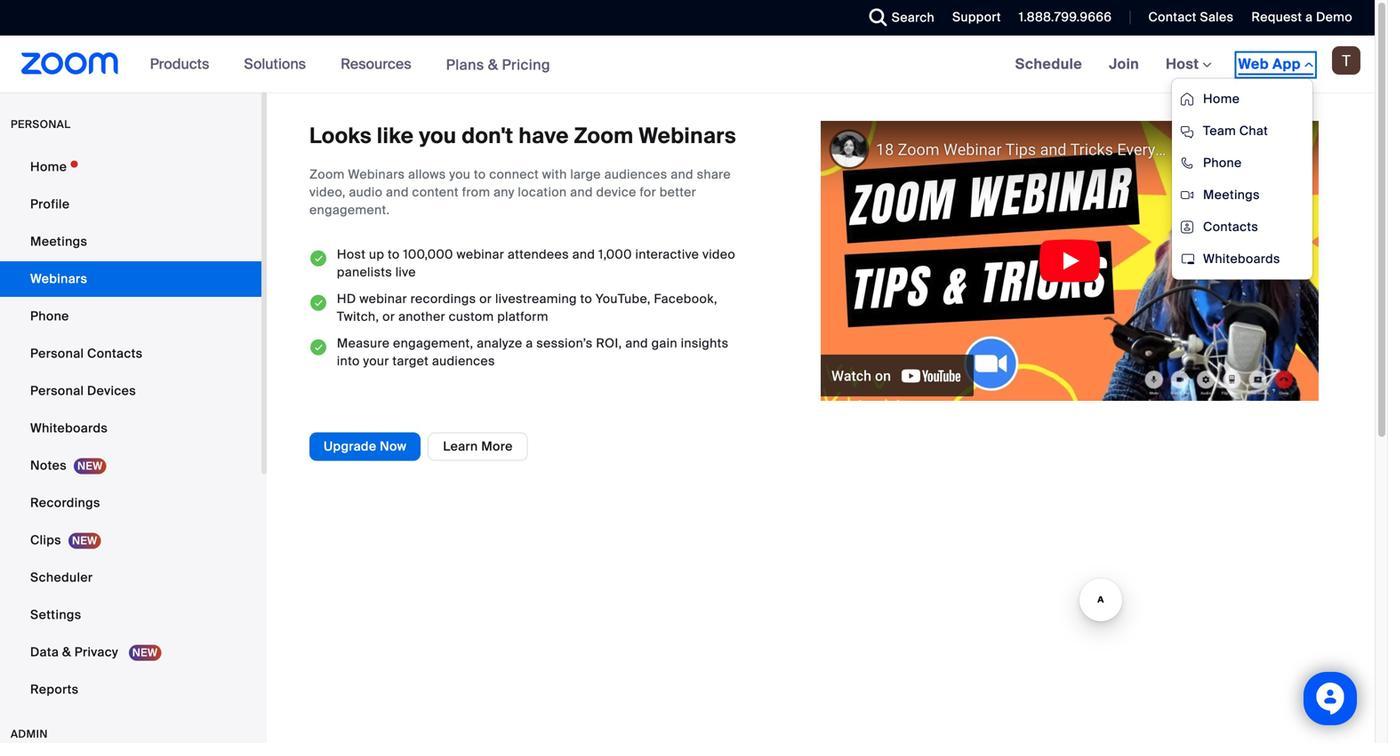 Task type: describe. For each thing, give the bounding box(es) containing it.
& for data
[[62, 645, 71, 661]]

up
[[369, 246, 385, 263]]

devices
[[87, 383, 136, 399]]

zoom inside the zoom webinars allows you to connect with large audiences and share video, audio and content from any location and device for better engagement.
[[310, 166, 345, 183]]

search
[[892, 9, 935, 26]]

zoom webinars allows you to connect with large audiences and share video, audio and content from any location and device for better engagement.
[[310, 166, 731, 218]]

whiteboards inside 'meetings' navigation
[[1204, 251, 1281, 267]]

your
[[363, 353, 389, 369]]

don't
[[462, 122, 514, 150]]

contacts link
[[1173, 211, 1313, 243]]

to inside hd webinar recordings or livestreaming to youtube, facebook, twitch, or another custom platform
[[581, 291, 593, 307]]

and down large
[[570, 184, 593, 200]]

0 vertical spatial meetings link
[[1173, 179, 1313, 211]]

audio
[[349, 184, 383, 200]]

reports
[[30, 682, 79, 698]]

learn
[[443, 439, 478, 455]]

personal menu menu
[[0, 149, 262, 710]]

video,
[[310, 184, 346, 200]]

whiteboards inside "personal menu" menu
[[30, 420, 108, 437]]

panelists
[[337, 264, 392, 281]]

connect
[[490, 166, 539, 183]]

support
[[953, 9, 1002, 25]]

insights
[[681, 335, 729, 352]]

1 vertical spatial or
[[383, 309, 395, 325]]

like
[[377, 122, 414, 150]]

share
[[697, 166, 731, 183]]

interactive
[[636, 246, 699, 263]]

team chat link
[[1173, 115, 1313, 147]]

personal
[[11, 117, 71, 131]]

allows
[[408, 166, 446, 183]]

data & privacy
[[30, 645, 122, 661]]

meetings inside navigation
[[1204, 187, 1261, 203]]

analyze
[[477, 335, 523, 352]]

youtube,
[[596, 291, 651, 307]]

0 horizontal spatial meetings link
[[0, 224, 262, 260]]

profile picture image
[[1333, 46, 1361, 75]]

schedule link
[[1002, 36, 1096, 93]]

engagement.
[[310, 202, 390, 218]]

learn more button
[[428, 433, 528, 461]]

webinars inside webinars "link"
[[30, 271, 87, 287]]

reports link
[[0, 673, 262, 708]]

plans & pricing
[[446, 55, 551, 74]]

clips link
[[0, 523, 262, 559]]

have
[[519, 122, 569, 150]]

webinar inside hd webinar recordings or livestreaming to youtube, facebook, twitch, or another custom platform
[[360, 291, 407, 307]]

live
[[396, 264, 416, 281]]

1.888.799.9666
[[1019, 9, 1113, 25]]

demo
[[1317, 9, 1353, 25]]

learn more
[[443, 439, 513, 455]]

scheduler link
[[0, 561, 262, 596]]

phone inside 'meetings' navigation
[[1204, 155, 1243, 171]]

to inside 'host up to 100,000 webinar attendees and 1,000 interactive video panelists live'
[[388, 246, 400, 263]]

admin
[[11, 728, 48, 742]]

content
[[412, 184, 459, 200]]

1 vertical spatial phone link
[[0, 299, 262, 335]]

recordings link
[[0, 486, 262, 521]]

personal contacts
[[30, 346, 143, 362]]

location
[[518, 184, 567, 200]]

0 vertical spatial a
[[1306, 9, 1314, 25]]

2 horizontal spatial webinars
[[639, 122, 737, 150]]

settings
[[30, 607, 81, 624]]

team chat
[[1204, 123, 1269, 139]]

zoom logo image
[[21, 52, 119, 75]]

hd
[[337, 291, 356, 307]]

profile link
[[0, 187, 262, 222]]

personal for personal contacts
[[30, 346, 84, 362]]

engagement,
[[393, 335, 474, 352]]

a inside measure engagement, analyze a session's roi, and gain insights into your target audiences
[[526, 335, 533, 352]]

products
[[150, 55, 209, 73]]

video
[[703, 246, 736, 263]]

meetings navigation
[[1002, 36, 1375, 281]]

personal devices
[[30, 383, 136, 399]]

request a demo
[[1252, 9, 1353, 25]]

now
[[380, 439, 407, 455]]

with
[[542, 166, 567, 183]]

resources button
[[341, 36, 420, 93]]

product information navigation
[[137, 36, 564, 94]]

meetings inside "personal menu" menu
[[30, 234, 87, 250]]

audiences inside the zoom webinars allows you to connect with large audiences and share video, audio and content from any location and device for better engagement.
[[605, 166, 668, 183]]

personal devices link
[[0, 374, 262, 409]]

app
[[1273, 55, 1302, 73]]

sales
[[1201, 9, 1234, 25]]

recordings
[[411, 291, 476, 307]]

personal contacts link
[[0, 336, 262, 372]]

privacy
[[75, 645, 118, 661]]

better
[[660, 184, 697, 200]]

phone inside "personal menu" menu
[[30, 308, 69, 325]]

you inside the zoom webinars allows you to connect with large audiences and share video, audio and content from any location and device for better engagement.
[[450, 166, 471, 183]]

0 vertical spatial zoom
[[574, 122, 634, 150]]

upgrade
[[324, 439, 377, 455]]

request
[[1252, 9, 1303, 25]]

host up to 100,000 webinar attendees and 1,000 interactive video panelists live
[[337, 246, 736, 281]]

audiences inside measure engagement, analyze a session's roi, and gain insights into your target audiences
[[432, 353, 495, 369]]

hd webinar recordings or livestreaming to youtube, facebook, twitch, or another custom platform
[[337, 291, 718, 325]]

notes link
[[0, 448, 262, 484]]

data
[[30, 645, 59, 661]]

clips
[[30, 532, 61, 549]]

products button
[[150, 36, 217, 93]]

join link
[[1096, 36, 1153, 93]]

1 vertical spatial whiteboards link
[[0, 411, 262, 447]]

more
[[481, 439, 513, 455]]



Task type: locate. For each thing, give the bounding box(es) containing it.
roi,
[[596, 335, 622, 352]]

webinar up twitch,
[[360, 291, 407, 307]]

host up panelists
[[337, 246, 366, 263]]

0 horizontal spatial a
[[526, 335, 533, 352]]

& inside 'product information' navigation
[[488, 55, 499, 74]]

personal up personal devices
[[30, 346, 84, 362]]

banner containing products
[[0, 36, 1375, 281]]

2 vertical spatial webinars
[[30, 271, 87, 287]]

0 horizontal spatial home
[[30, 159, 67, 175]]

0 horizontal spatial webinars
[[30, 271, 87, 287]]

webinars up the audio
[[348, 166, 405, 183]]

1.888.799.9666 button
[[1006, 0, 1117, 36], [1019, 9, 1113, 25]]

1 horizontal spatial webinar
[[457, 246, 505, 263]]

& inside "personal menu" menu
[[62, 645, 71, 661]]

pricing
[[502, 55, 551, 74]]

0 vertical spatial webinar
[[457, 246, 505, 263]]

1 horizontal spatial or
[[480, 291, 492, 307]]

platform
[[498, 309, 549, 325]]

0 horizontal spatial or
[[383, 309, 395, 325]]

1 horizontal spatial a
[[1306, 9, 1314, 25]]

1 vertical spatial home link
[[0, 149, 262, 185]]

home up team
[[1204, 91, 1240, 107]]

data & privacy link
[[0, 635, 262, 671]]

upgrade now button
[[310, 433, 421, 461]]

solutions button
[[244, 36, 314, 93]]

home inside "personal menu" menu
[[30, 159, 67, 175]]

home inside 'meetings' navigation
[[1204, 91, 1240, 107]]

any
[[494, 184, 515, 200]]

phone up personal contacts
[[30, 308, 69, 325]]

0 vertical spatial meetings
[[1204, 187, 1261, 203]]

host inside 'meetings' navigation
[[1167, 55, 1203, 73]]

phone link down team chat
[[1173, 147, 1313, 179]]

1 vertical spatial webinars
[[348, 166, 405, 183]]

zoom
[[574, 122, 634, 150], [310, 166, 345, 183]]

host for host
[[1167, 55, 1203, 73]]

1 horizontal spatial whiteboards
[[1204, 251, 1281, 267]]

measure
[[337, 335, 390, 352]]

large
[[571, 166, 601, 183]]

webinar
[[457, 246, 505, 263], [360, 291, 407, 307]]

from
[[462, 184, 491, 200]]

1 horizontal spatial contacts
[[1204, 219, 1259, 235]]

0 horizontal spatial audiences
[[432, 353, 495, 369]]

1 horizontal spatial to
[[474, 166, 486, 183]]

webinars down profile
[[30, 271, 87, 287]]

you up from
[[450, 166, 471, 183]]

web app
[[1239, 55, 1302, 73]]

whiteboards
[[1204, 251, 1281, 267], [30, 420, 108, 437]]

and right the audio
[[386, 184, 409, 200]]

web app button
[[1239, 55, 1314, 75]]

and inside measure engagement, analyze a session's roi, and gain insights into your target audiences
[[626, 335, 648, 352]]

phone link up personal contacts link
[[0, 299, 262, 335]]

scheduler
[[30, 570, 93, 586]]

1 vertical spatial phone
[[30, 308, 69, 325]]

host inside 'host up to 100,000 webinar attendees and 1,000 interactive video panelists live'
[[337, 246, 366, 263]]

contacts inside "personal menu" menu
[[87, 346, 143, 362]]

1 vertical spatial webinar
[[360, 291, 407, 307]]

custom
[[449, 309, 494, 325]]

0 vertical spatial personal
[[30, 346, 84, 362]]

support link
[[940, 0, 1006, 36], [953, 9, 1002, 25]]

and inside 'host up to 100,000 webinar attendees and 1,000 interactive video panelists live'
[[573, 246, 595, 263]]

1,000
[[599, 246, 632, 263]]

home link up team chat
[[1173, 83, 1313, 115]]

gain
[[652, 335, 678, 352]]

0 vertical spatial to
[[474, 166, 486, 183]]

recordings
[[30, 495, 100, 512]]

0 horizontal spatial meetings
[[30, 234, 87, 250]]

1 vertical spatial personal
[[30, 383, 84, 399]]

attendees
[[508, 246, 569, 263]]

webinar inside 'host up to 100,000 webinar attendees and 1,000 interactive video panelists live'
[[457, 246, 505, 263]]

0 horizontal spatial contacts
[[87, 346, 143, 362]]

meetings down profile
[[30, 234, 87, 250]]

1 horizontal spatial zoom
[[574, 122, 634, 150]]

0 vertical spatial phone link
[[1173, 147, 1313, 179]]

for
[[640, 184, 657, 200]]

twitch,
[[337, 309, 379, 325]]

you
[[419, 122, 457, 150], [450, 166, 471, 183]]

0 horizontal spatial host
[[337, 246, 366, 263]]

host
[[1167, 55, 1203, 73], [337, 246, 366, 263]]

contact
[[1149, 9, 1197, 25]]

meetings up contacts link in the top right of the page
[[1204, 187, 1261, 203]]

0 vertical spatial home
[[1204, 91, 1240, 107]]

1 vertical spatial audiences
[[432, 353, 495, 369]]

banner
[[0, 36, 1375, 281]]

and up 'better'
[[671, 166, 694, 183]]

1 horizontal spatial phone
[[1204, 155, 1243, 171]]

session's
[[537, 335, 593, 352]]

personal inside personal devices link
[[30, 383, 84, 399]]

target
[[393, 353, 429, 369]]

phone link inside 'meetings' navigation
[[1173, 147, 1313, 179]]

whiteboards link
[[1173, 243, 1313, 275], [0, 411, 262, 447]]

1 vertical spatial zoom
[[310, 166, 345, 183]]

another
[[399, 309, 446, 325]]

1 vertical spatial to
[[388, 246, 400, 263]]

webinar right 100,000
[[457, 246, 505, 263]]

home link for team chat link
[[1173, 83, 1313, 115]]

1 vertical spatial meetings link
[[0, 224, 262, 260]]

meetings link down team chat link
[[1173, 179, 1313, 211]]

& right data
[[62, 645, 71, 661]]

0 horizontal spatial whiteboards
[[30, 420, 108, 437]]

and
[[671, 166, 694, 183], [386, 184, 409, 200], [570, 184, 593, 200], [573, 246, 595, 263], [626, 335, 648, 352]]

home link for profile link
[[0, 149, 262, 185]]

1 horizontal spatial host
[[1167, 55, 1203, 73]]

phone link
[[1173, 147, 1313, 179], [0, 299, 262, 335]]

0 horizontal spatial to
[[388, 246, 400, 263]]

profile
[[30, 196, 70, 213]]

phone
[[1204, 155, 1243, 171], [30, 308, 69, 325]]

& right plans
[[488, 55, 499, 74]]

solutions
[[244, 55, 306, 73]]

1 horizontal spatial home
[[1204, 91, 1240, 107]]

1 vertical spatial &
[[62, 645, 71, 661]]

1 horizontal spatial phone link
[[1173, 147, 1313, 179]]

1 horizontal spatial webinars
[[348, 166, 405, 183]]

looks like you don't have zoom webinars
[[310, 122, 737, 150]]

to inside the zoom webinars allows you to connect with large audiences and share video, audio and content from any location and device for better engagement.
[[474, 166, 486, 183]]

1 horizontal spatial whiteboards link
[[1173, 243, 1313, 275]]

zoom up video,
[[310, 166, 345, 183]]

audiences
[[605, 166, 668, 183], [432, 353, 495, 369]]

personal for personal devices
[[30, 383, 84, 399]]

livestreaming
[[496, 291, 577, 307]]

webinars up share on the top of page
[[639, 122, 737, 150]]

0 vertical spatial phone
[[1204, 155, 1243, 171]]

resources
[[341, 55, 412, 73]]

0 vertical spatial whiteboards link
[[1173, 243, 1313, 275]]

you up allows
[[419, 122, 457, 150]]

2 horizontal spatial to
[[581, 291, 593, 307]]

0 horizontal spatial webinar
[[360, 291, 407, 307]]

and left 1,000
[[573, 246, 595, 263]]

home link up profile link
[[0, 149, 262, 185]]

0 vertical spatial &
[[488, 55, 499, 74]]

0 vertical spatial contacts
[[1204, 219, 1259, 235]]

1 vertical spatial contacts
[[87, 346, 143, 362]]

search button
[[857, 0, 940, 36]]

1 vertical spatial host
[[337, 246, 366, 263]]

0 horizontal spatial home link
[[0, 149, 262, 185]]

whiteboards down contacts link in the top right of the page
[[1204, 251, 1281, 267]]

upgrade now
[[324, 439, 407, 455]]

0 horizontal spatial phone link
[[0, 299, 262, 335]]

webinars link
[[0, 262, 262, 297]]

meetings
[[1204, 187, 1261, 203], [30, 234, 87, 250]]

&
[[488, 55, 499, 74], [62, 645, 71, 661]]

1 vertical spatial you
[[450, 166, 471, 183]]

a left 'demo'
[[1306, 9, 1314, 25]]

home link inside 'meetings' navigation
[[1173, 83, 1313, 115]]

0 vertical spatial you
[[419, 122, 457, 150]]

a down 'platform'
[[526, 335, 533, 352]]

0 horizontal spatial zoom
[[310, 166, 345, 183]]

1 horizontal spatial &
[[488, 55, 499, 74]]

settings link
[[0, 598, 262, 633]]

or right twitch,
[[383, 309, 395, 325]]

host for host up to 100,000 webinar attendees and 1,000 interactive video panelists live
[[337, 246, 366, 263]]

device
[[597, 184, 637, 200]]

host down contact sales
[[1167, 55, 1203, 73]]

to up from
[[474, 166, 486, 183]]

notes
[[30, 458, 67, 474]]

plans
[[446, 55, 484, 74]]

100,000
[[403, 246, 453, 263]]

a
[[1306, 9, 1314, 25], [526, 335, 533, 352]]

or up the custom
[[480, 291, 492, 307]]

audiences down engagement,
[[432, 353, 495, 369]]

1 horizontal spatial meetings
[[1204, 187, 1261, 203]]

meetings link down profile link
[[0, 224, 262, 260]]

contact sales
[[1149, 9, 1234, 25]]

2 vertical spatial to
[[581, 291, 593, 307]]

0 horizontal spatial whiteboards link
[[0, 411, 262, 447]]

0 vertical spatial webinars
[[639, 122, 737, 150]]

and left gain
[[626, 335, 648, 352]]

0 vertical spatial audiences
[[605, 166, 668, 183]]

measure engagement, analyze a session's roi, and gain insights into your target audiences
[[337, 335, 729, 369]]

1 personal from the top
[[30, 346, 84, 362]]

web
[[1239, 55, 1270, 73]]

webinars inside the zoom webinars allows you to connect with large audiences and share video, audio and content from any location and device for better engagement.
[[348, 166, 405, 183]]

0 vertical spatial host
[[1167, 55, 1203, 73]]

meetings link
[[1173, 179, 1313, 211], [0, 224, 262, 260]]

1 vertical spatial a
[[526, 335, 533, 352]]

home
[[1204, 91, 1240, 107], [30, 159, 67, 175]]

1 horizontal spatial audiences
[[605, 166, 668, 183]]

audiences up the for
[[605, 166, 668, 183]]

& for plans
[[488, 55, 499, 74]]

personal inside personal contacts link
[[30, 346, 84, 362]]

contacts inside 'meetings' navigation
[[1204, 219, 1259, 235]]

join
[[1109, 55, 1140, 73]]

to left youtube,
[[581, 291, 593, 307]]

into
[[337, 353, 360, 369]]

whiteboards down personal devices
[[30, 420, 108, 437]]

to right "up"
[[388, 246, 400, 263]]

0 horizontal spatial phone
[[30, 308, 69, 325]]

schedule
[[1016, 55, 1083, 73]]

home up profile
[[30, 159, 67, 175]]

facebook,
[[654, 291, 718, 307]]

phone down team
[[1204, 155, 1243, 171]]

personal down personal contacts
[[30, 383, 84, 399]]

1 vertical spatial meetings
[[30, 234, 87, 250]]

contact sales link
[[1136, 0, 1239, 36], [1149, 9, 1234, 25]]

looks
[[310, 122, 372, 150]]

1 vertical spatial home
[[30, 159, 67, 175]]

0 horizontal spatial &
[[62, 645, 71, 661]]

zoom up large
[[574, 122, 634, 150]]

0 vertical spatial or
[[480, 291, 492, 307]]

1 vertical spatial whiteboards
[[30, 420, 108, 437]]

0 vertical spatial whiteboards
[[1204, 251, 1281, 267]]

1 horizontal spatial meetings link
[[1173, 179, 1313, 211]]

2 personal from the top
[[30, 383, 84, 399]]

host button
[[1167, 55, 1212, 73]]

1 horizontal spatial home link
[[1173, 83, 1313, 115]]

0 vertical spatial home link
[[1173, 83, 1313, 115]]

or
[[480, 291, 492, 307], [383, 309, 395, 325]]



Task type: vqa. For each thing, say whether or not it's contained in the screenshot.
Add icon
no



